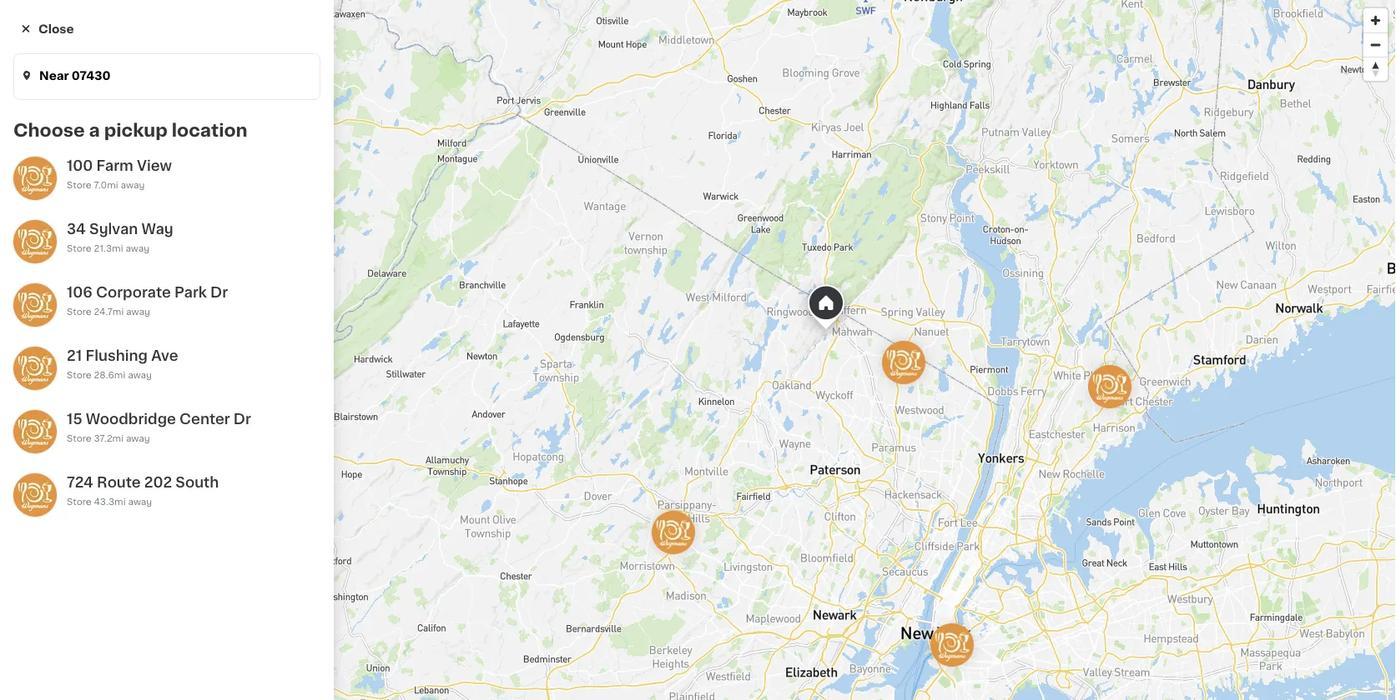 Task type: vqa. For each thing, say whether or not it's contained in the screenshot.
$13.79 element
no



Task type: describe. For each thing, give the bounding box(es) containing it.
1 add button from the left
[[355, 419, 420, 449]]

bee
[[912, 620, 935, 631]]

bag inside wegmans lemons, bagged 32 oz bag
[[1216, 636, 1234, 645]]

21
[[67, 349, 82, 363]]

07430
[[72, 70, 111, 81]]

try
[[970, 24, 989, 36]]

many for 7
[[1018, 669, 1044, 678]]

oz inside organic blueberries, family pack 18 oz package
[[638, 653, 649, 662]]

sugar
[[875, 620, 909, 631]]

wegmans for wegmans lemons, bagged 32 oz bag
[[1188, 620, 1247, 631]]

zoom in image
[[1364, 8, 1388, 33]]

back
[[649, 23, 685, 37]]

wegmans link
[[70, 145, 143, 239]]

by
[[1217, 86, 1233, 98]]

produce link
[[10, 474, 203, 506]]

0 horizontal spatial fresh fruits
[[30, 516, 98, 527]]

add for avocados, bagged, family pack
[[575, 429, 599, 440]]

$1.48 each (estimated) element
[[813, 595, 987, 617]]

eligible
[[755, 23, 808, 37]]

organic inside organic blueberries, family pack 18 oz package
[[626, 620, 672, 631]]

map region
[[334, 0, 1396, 701]]

organic inside button
[[250, 620, 297, 631]]

way
[[141, 222, 173, 237]]

0
[[1350, 86, 1358, 98]]

48
[[832, 598, 845, 607]]

choose a pickup location element
[[0, 147, 334, 527]]

location
[[172, 121, 248, 139]]

100%
[[43, 261, 68, 270]]

13
[[635, 597, 655, 615]]

product group containing 7
[[1001, 414, 1175, 684]]

package
[[651, 653, 692, 662]]

each right 48
[[852, 596, 885, 610]]

woodbridge
[[86, 413, 176, 427]]

15
[[67, 413, 82, 427]]

sponsored badge image
[[813, 662, 864, 671]]

$ for 5
[[1192, 598, 1198, 607]]

0 horizontal spatial lb
[[849, 636, 858, 645]]

• sponsored: get the day rolling! shop now international delight cinnabon creamer image
[[250, 179, 1363, 318]]

product group containing 5
[[1188, 414, 1363, 647]]

add shoppers club to save link
[[38, 275, 175, 289]]

pack for 4
[[438, 636, 471, 648]]

0 vertical spatial fresh
[[250, 369, 302, 386]]

$ for 1
[[817, 598, 823, 607]]

0 horizontal spatial fresh
[[30, 516, 63, 527]]

wegmans sugar bee apples $3.49 / lb about 0.42 lb each
[[813, 620, 978, 658]]

add for organic blueberries, family pack
[[762, 429, 787, 440]]

100% satisfaction guarantee button
[[26, 255, 187, 272]]

earn
[[540, 23, 573, 37]]

1 horizontal spatial lb
[[866, 649, 875, 658]]

away inside 15 woodbridge center dr store 37.2mi away
[[126, 434, 150, 444]]

than
[[72, 244, 93, 253]]

at
[[1017, 86, 1030, 98]]

dr for 106 corporate park dr
[[210, 286, 228, 300]]

higher
[[38, 244, 70, 253]]

spo
[[1313, 323, 1331, 332]]

lists link
[[10, 382, 203, 416]]

many in stock for 4
[[455, 669, 520, 678]]

store
[[108, 244, 133, 253]]

product group containing 1
[[813, 414, 987, 675]]

shoppers
[[59, 277, 105, 287]]

flushing
[[85, 349, 148, 363]]

wegmans lemons, bagged 32 oz bag
[[1188, 620, 1349, 645]]

/
[[843, 636, 847, 645]]

park
[[174, 286, 207, 300]]

1 vertical spatial fresh fruits link
[[10, 506, 203, 537]]

add for wegmans organic bagged lemons
[[1137, 429, 1162, 440]]

each inside avocados, bagged, family pack 4 each
[[447, 653, 470, 662]]

organic blueberries, family pack 18 oz package
[[626, 620, 792, 662]]

wegmans organic bagged lemons 2 lb bag
[[1001, 620, 1158, 662]]

recipes link
[[10, 442, 203, 474]]

1
[[823, 597, 830, 615]]

farm inside popup button
[[1059, 86, 1092, 98]]

buy it again
[[47, 360, 117, 371]]

lemons
[[1001, 636, 1048, 648]]

store inside 34 sylvan way store 21.3mi away
[[67, 244, 92, 253]]

higher than in-store prices
[[38, 244, 165, 253]]

avocados,
[[438, 620, 499, 631]]

1 horizontal spatial fresh fruits
[[250, 369, 360, 386]]

pack for 13
[[626, 636, 659, 648]]

$ 5 19
[[1192, 597, 1222, 615]]

pickup at 100 farm view button
[[943, 68, 1125, 115]]

south
[[175, 476, 219, 490]]

express icon image
[[360, 16, 527, 44]]

1 horizontal spatial produce
[[250, 146, 358, 170]]

center
[[179, 413, 230, 427]]

18
[[626, 653, 636, 662]]

every
[[710, 23, 751, 37]]

lb inside wegmans organic bagged lemons 2 lb bag
[[1009, 653, 1018, 662]]

each (est.)
[[852, 596, 924, 610]]

7.0mi
[[94, 181, 118, 190]]

away inside the 724 route 202 south store 43.3mi away
[[128, 498, 152, 507]]

stock for 4
[[494, 669, 520, 678]]

100 inside 100 farm view store 7.0mi away
[[67, 159, 93, 173]]

buy
[[47, 360, 70, 371]]

club
[[107, 277, 129, 287]]

dr for 15 woodbridge center dr
[[234, 413, 251, 427]]

0 button
[[1308, 72, 1376, 112]]

store inside 21 flushing ave store 28.6mi away
[[67, 371, 92, 380]]

away inside 34 sylvan way store 21.3mi away
[[126, 244, 150, 253]]

100 inside popup button
[[1033, 86, 1056, 98]]

$3.49
[[813, 636, 840, 645]]

4 inside avocados, bagged, family pack 4 each
[[438, 653, 444, 662]]

save
[[143, 277, 165, 287]]

corporate
[[96, 286, 171, 300]]

family for 13
[[748, 620, 792, 631]]

product group containing 13
[[626, 414, 800, 684]]

$ 1 48
[[817, 597, 845, 615]]

guarantee
[[128, 261, 177, 270]]

pickup button
[[851, 75, 923, 108]]

100% satisfaction guarantee
[[43, 261, 177, 270]]

$ for 4
[[441, 598, 447, 607]]

5
[[1198, 597, 1210, 615]]

sylvan
[[89, 222, 138, 237]]

on
[[688, 23, 707, 37]]

organic strawberries
[[250, 620, 374, 631]]

store inside 100 farm view store 7.0mi away
[[67, 181, 92, 190]]

route
[[97, 476, 141, 490]]

more
[[1320, 372, 1351, 384]]

bagged for lemons,
[[1303, 620, 1349, 631]]

instacart logo image
[[57, 82, 157, 102]]

in for 13
[[671, 669, 679, 678]]

0 vertical spatial fresh fruits link
[[250, 368, 360, 388]]

106 corporate park dr store 24.7mi away
[[67, 286, 228, 317]]



Task type: locate. For each thing, give the bounding box(es) containing it.
5 $ from the left
[[1192, 598, 1198, 607]]

2 add button from the left
[[543, 419, 607, 449]]

add for organic strawberries
[[387, 429, 411, 440]]

$ inside $ 13 79
[[629, 598, 635, 607]]

0 horizontal spatial bag
[[1020, 653, 1038, 662]]

pack down avocados,
[[438, 636, 471, 648]]

view more
[[1288, 372, 1351, 384]]

add button for 13
[[730, 419, 795, 449]]

1 horizontal spatial bag
[[1216, 636, 1234, 645]]

1 horizontal spatial bagged
[[1303, 620, 1349, 631]]

1 product group from the left
[[250, 414, 425, 667]]

0 horizontal spatial many
[[455, 669, 481, 678]]

pickup for pickup at 100 farm view
[[970, 86, 1014, 98]]

2 product group from the left
[[438, 414, 612, 684]]

in-
[[96, 244, 108, 253]]

away
[[121, 181, 145, 190], [126, 244, 150, 253], [126, 308, 150, 317], [128, 371, 152, 380], [126, 434, 150, 444], [128, 498, 152, 507]]

dr inside 106 corporate park dr store 24.7mi away
[[210, 286, 228, 300]]

lb right the 0.42
[[866, 649, 875, 658]]

bagged inside wegmans lemons, bagged 32 oz bag
[[1303, 620, 1349, 631]]

lemons,
[[1250, 620, 1300, 631]]

1 bagged from the left
[[1112, 620, 1158, 631]]

5%
[[577, 23, 599, 37]]

bagged inside wegmans organic bagged lemons 2 lb bag
[[1112, 620, 1158, 631]]

lb
[[849, 636, 858, 645], [866, 649, 875, 658], [1009, 653, 1018, 662]]

oz right 18
[[638, 653, 649, 662]]

0 horizontal spatial 100
[[67, 159, 93, 173]]

away inside 21 flushing ave store 28.6mi away
[[128, 371, 152, 380]]

1 horizontal spatial farm
[[1059, 86, 1092, 98]]

1 vertical spatial view
[[137, 159, 172, 173]]

1 horizontal spatial pickup
[[970, 86, 1014, 98]]

0 horizontal spatial fruits
[[65, 516, 98, 527]]

stock down wegmans organic bagged lemons 2 lb bag at right
[[1057, 669, 1083, 678]]

away right 7.0mi
[[121, 181, 145, 190]]

wegmans for wegmans organic bagged lemons 2 lb bag
[[1001, 620, 1059, 631]]

3 in from the left
[[1046, 669, 1055, 678]]

4 product group from the left
[[813, 414, 987, 675]]

oz
[[1202, 636, 1213, 645], [638, 653, 649, 662]]

0 horizontal spatial pickup
[[104, 121, 168, 139]]

0 horizontal spatial bagged
[[1112, 620, 1158, 631]]

view inside 100 farm view store 7.0mi away
[[137, 159, 172, 173]]

3 add button from the left
[[730, 419, 795, 449]]

view inside popup button
[[1095, 86, 1125, 98]]

6 store from the top
[[67, 498, 92, 507]]

3 stock from the left
[[1057, 669, 1083, 678]]

1 horizontal spatial many
[[642, 669, 669, 678]]

store inside 15 woodbridge center dr store 37.2mi away
[[67, 434, 92, 444]]

in down lemons
[[1046, 669, 1055, 678]]

21 flushing ave store 28.6mi away
[[67, 349, 178, 380]]

produce
[[250, 146, 358, 170], [20, 484, 71, 496]]

37.2mi
[[94, 434, 124, 444]]

$ left 48
[[817, 598, 823, 607]]

2 horizontal spatial in
[[1046, 669, 1055, 678]]

away down 202
[[128, 498, 152, 507]]

many in stock for 7
[[1018, 669, 1083, 678]]

724
[[67, 476, 93, 490]]

store down the 34
[[67, 244, 92, 253]]

59
[[462, 598, 474, 607]]

1 pack from the left
[[438, 636, 471, 648]]

$ left 79
[[629, 598, 635, 607]]

$8.09 element
[[250, 595, 425, 617]]

family inside avocados, bagged, family pack 4 each
[[554, 620, 597, 631]]

pickup inside pickup at 100 farm view popup button
[[970, 86, 1014, 98]]

1 horizontal spatial 4
[[447, 597, 460, 615]]

organic strawberries button
[[250, 414, 425, 667]]

view more link
[[1288, 369, 1363, 386]]

pickup down order!
[[866, 86, 908, 98]]

bag inside wegmans organic bagged lemons 2 lb bag
[[1020, 653, 1038, 662]]

credit
[[602, 23, 646, 37]]

strawberries
[[300, 620, 374, 631]]

pickup left at
[[970, 86, 1014, 98]]

wegmans inside "wegmans sugar bee apples $3.49 / lb about 0.42 lb each"
[[813, 620, 872, 631]]

1 vertical spatial oz
[[638, 653, 649, 662]]

away down corporate
[[126, 308, 150, 317]]

farm
[[1059, 86, 1092, 98], [96, 159, 133, 173]]

79
[[656, 598, 668, 607]]

wegmans up lemons
[[1001, 620, 1059, 631]]

724 route 202 south store 43.3mi away
[[67, 476, 219, 507]]

dr inside 15 woodbridge center dr store 37.2mi away
[[234, 413, 251, 427]]

0 vertical spatial oz
[[1202, 636, 1213, 645]]

1 horizontal spatial dr
[[234, 413, 251, 427]]

each inside "wegmans sugar bee apples $3.49 / lb about 0.42 lb each"
[[877, 649, 900, 658]]

pickup locations list region
[[0, 0, 334, 701]]

1 store from the top
[[67, 181, 92, 190]]

many in stock down package
[[642, 669, 708, 678]]

shop
[[47, 326, 78, 338]]

0 vertical spatial 4
[[447, 597, 460, 615]]

many down package
[[642, 669, 669, 678]]

view left ready
[[1095, 86, 1125, 98]]

None search field
[[239, 68, 725, 115]]

family for 4
[[554, 620, 597, 631]]

store down 724
[[67, 498, 92, 507]]

1 vertical spatial 4
[[438, 653, 444, 662]]

2 horizontal spatial lb
[[1009, 653, 1018, 662]]

3 $ from the left
[[629, 598, 635, 607]]

100 right at
[[1033, 86, 1056, 98]]

2 stock from the left
[[682, 669, 708, 678]]

0 horizontal spatial 4
[[438, 653, 444, 662]]

1 $ from the left
[[817, 598, 823, 607]]

3 many from the left
[[1018, 669, 1044, 678]]

1 vertical spatial dr
[[234, 413, 251, 427]]

view left more
[[1288, 372, 1317, 384]]

0 horizontal spatial produce
[[20, 484, 71, 496]]

1 in from the left
[[483, 669, 492, 678]]

try free
[[970, 24, 1016, 36]]

lb right /
[[849, 636, 858, 645]]

reset bearing to north image
[[1364, 58, 1388, 81]]

0 horizontal spatial farm
[[96, 159, 133, 173]]

1 horizontal spatial pack
[[626, 636, 659, 648]]

satisfaction
[[70, 261, 126, 270]]

fresh fruits link
[[250, 368, 360, 388], [10, 506, 203, 537]]

bagged for organic
[[1112, 620, 1158, 631]]

1 vertical spatial pickup
[[104, 121, 168, 139]]

1 horizontal spatial 100
[[1033, 86, 1056, 98]]

4 $ from the left
[[1004, 598, 1010, 607]]

many for 4
[[455, 669, 481, 678]]

1 horizontal spatial in
[[671, 669, 679, 678]]

near
[[39, 70, 69, 81]]

many down avocados,
[[455, 669, 481, 678]]

product group containing add
[[250, 414, 425, 667]]

lists
[[47, 393, 75, 405]]

0 horizontal spatial stock
[[494, 669, 520, 678]]

1 family from the left
[[554, 620, 597, 631]]

each down sugar
[[877, 649, 900, 658]]

15 woodbridge center dr store 37.2mi away
[[67, 413, 251, 444]]

0 vertical spatial view
[[1095, 86, 1125, 98]]

0 horizontal spatial family
[[554, 620, 597, 631]]

farm right at
[[1059, 86, 1092, 98]]

0 horizontal spatial pack
[[438, 636, 471, 648]]

0 vertical spatial pickup
[[812, 23, 862, 37]]

$ for 7
[[1004, 598, 1010, 607]]

wegmans logo image
[[70, 145, 143, 219], [13, 157, 57, 200], [13, 220, 57, 264], [13, 284, 57, 327], [882, 341, 925, 385], [13, 347, 57, 391], [1088, 366, 1132, 409], [13, 411, 57, 454], [13, 474, 57, 517], [652, 512, 695, 555], [930, 624, 974, 668]]

organic
[[627, 579, 665, 588], [1003, 579, 1040, 588], [250, 620, 297, 631], [626, 620, 672, 631], [1062, 620, 1109, 631]]

away inside 100 farm view store 7.0mi away
[[121, 181, 145, 190]]

many in stock for 13
[[642, 669, 708, 678]]

0 vertical spatial 100
[[1033, 86, 1056, 98]]

wegmans for wegmans sugar bee apples $3.49 / lb about 0.42 lb each
[[813, 620, 872, 631]]

organic inside wegmans organic bagged lemons 2 lb bag
[[1062, 620, 1109, 631]]

106
[[67, 286, 93, 300]]

bag right 32
[[1216, 636, 1234, 645]]

4 add button from the left
[[918, 419, 982, 449]]

stock down package
[[682, 669, 708, 678]]

pickup inside region
[[104, 121, 168, 139]]

0 horizontal spatial view
[[137, 159, 172, 173]]

$ left 19
[[1192, 598, 1198, 607]]

2 horizontal spatial stock
[[1057, 669, 1083, 678]]

many down lemons
[[1018, 669, 1044, 678]]

recipes
[[20, 452, 69, 464]]

1 vertical spatial bag
[[1020, 653, 1038, 662]]

fresh
[[250, 369, 302, 386], [30, 516, 63, 527]]

$
[[817, 598, 823, 607], [441, 598, 447, 607], [629, 598, 635, 607], [1004, 598, 1010, 607], [1192, 598, 1198, 607]]

4
[[447, 597, 460, 615], [438, 653, 444, 662]]

order!
[[865, 23, 910, 37]]

100 down a
[[67, 159, 93, 173]]

ready by 11:20am link
[[1146, 82, 1288, 102]]

family right blueberries,
[[748, 620, 792, 631]]

0 vertical spatial fruits
[[306, 369, 360, 386]]

pickup inside pickup 'button'
[[866, 86, 908, 98]]

5 add button from the left
[[1106, 419, 1170, 449]]

in down package
[[671, 669, 679, 678]]

wegmans up "higher than in-store prices" link
[[76, 224, 136, 236]]

stock for 7
[[1057, 669, 1083, 678]]

avocados, bagged, family pack 4 each
[[438, 620, 597, 662]]

oz inside wegmans lemons, bagged 32 oz bag
[[1202, 636, 1213, 645]]

4 down avocados,
[[438, 653, 444, 662]]

family inside organic blueberries, family pack 18 oz package
[[748, 620, 792, 631]]

0 horizontal spatial many in stock
[[455, 669, 520, 678]]

many in stock down lemons
[[1018, 669, 1083, 678]]

$ left 49
[[1004, 598, 1010, 607]]

store down 15
[[67, 434, 92, 444]]

1 stock from the left
[[494, 669, 520, 678]]

pickup
[[812, 23, 862, 37], [104, 121, 168, 139]]

add
[[38, 277, 57, 287], [387, 429, 411, 440], [575, 429, 599, 440], [762, 429, 787, 440], [950, 429, 974, 440], [1137, 429, 1162, 440]]

0.42
[[844, 649, 864, 658]]

wegmans up /
[[813, 620, 872, 631]]

0 horizontal spatial pickup
[[866, 86, 908, 98]]

bagged,
[[502, 620, 551, 631]]

2 horizontal spatial many in stock
[[1018, 669, 1083, 678]]

view inside 'link'
[[1288, 372, 1317, 384]]

in for 4
[[483, 669, 492, 678]]

free
[[992, 24, 1016, 36]]

prices
[[135, 244, 165, 253]]

each down avocados,
[[447, 653, 470, 662]]

pickup at 100 farm view
[[970, 86, 1125, 98]]

7
[[1010, 597, 1021, 615]]

4 store from the top
[[67, 371, 92, 380]]

dr right park
[[210, 286, 228, 300]]

pickup
[[970, 86, 1014, 98], [866, 86, 908, 98]]

0 vertical spatial farm
[[1059, 86, 1092, 98]]

stock for 13
[[682, 669, 708, 678]]

2 many from the left
[[642, 669, 669, 678]]

1 vertical spatial 100
[[67, 159, 93, 173]]

1 vertical spatial fresh fruits
[[30, 516, 98, 527]]

ready by 11:20am
[[1172, 86, 1288, 98]]

2 family from the left
[[748, 620, 792, 631]]

pickup for pickup
[[866, 86, 908, 98]]

wegmans down $ 5 19
[[1188, 620, 1247, 631]]

view
[[1095, 86, 1125, 98], [137, 159, 172, 173], [1288, 372, 1317, 384]]

close
[[38, 23, 74, 35]]

service type group
[[747, 75, 923, 108]]

it
[[73, 360, 81, 371]]

2 vertical spatial view
[[1288, 372, 1317, 384]]

farm inside 100 farm view store 7.0mi away
[[96, 159, 133, 173]]

store down 21 at the left of page
[[67, 371, 92, 380]]

1 vertical spatial farm
[[96, 159, 133, 173]]

1 vertical spatial fresh
[[30, 516, 63, 527]]

$ inside $ 7 49
[[1004, 598, 1010, 607]]

fresh fruits
[[250, 369, 360, 386], [30, 516, 98, 527]]

32
[[1188, 636, 1200, 645]]

store inside the 724 route 202 south store 43.3mi away
[[67, 498, 92, 507]]

view down choose a pickup location
[[137, 159, 172, 173]]

bagged
[[1112, 620, 1158, 631], [1303, 620, 1349, 631]]

choose
[[13, 121, 85, 139]]

pack inside organic blueberries, family pack 18 oz package
[[626, 636, 659, 648]]

pack inside avocados, bagged, family pack 4 each
[[438, 636, 471, 648]]

$ 4 59
[[441, 597, 474, 615]]

pickup left order!
[[812, 23, 862, 37]]

$ left 59
[[441, 598, 447, 607]]

1 horizontal spatial view
[[1095, 86, 1125, 98]]

2 many in stock from the left
[[642, 669, 708, 678]]

0 horizontal spatial oz
[[638, 653, 649, 662]]

zoom out image
[[1364, 33, 1388, 57]]

product group containing 4
[[438, 414, 612, 684]]

6 product group from the left
[[1188, 414, 1363, 647]]

family right bagged,
[[554, 620, 597, 631]]

34
[[67, 222, 86, 237]]

store left 7.0mi
[[67, 181, 92, 190]]

away up guarantee
[[126, 244, 150, 253]]

many for 13
[[642, 669, 669, 678]]

in
[[483, 669, 492, 678], [671, 669, 679, 678], [1046, 669, 1055, 678]]

0 vertical spatial produce
[[250, 146, 358, 170]]

in down avocados, bagged, family pack 4 each
[[483, 669, 492, 678]]

away down flushing
[[128, 371, 152, 380]]

2 horizontal spatial many
[[1018, 669, 1044, 678]]

0 horizontal spatial in
[[483, 669, 492, 678]]

0 horizontal spatial fresh fruits link
[[10, 506, 203, 537]]

higher than in-store prices link
[[38, 242, 175, 255]]

202
[[144, 476, 172, 490]]

0 horizontal spatial dr
[[210, 286, 228, 300]]

4 left 59
[[447, 597, 460, 615]]

1 horizontal spatial stock
[[682, 669, 708, 678]]

1 horizontal spatial fruits
[[306, 369, 360, 386]]

1 horizontal spatial many in stock
[[642, 669, 708, 678]]

49
[[1023, 598, 1035, 607]]

away inside 106 corporate park dr store 24.7mi away
[[126, 308, 150, 317]]

dr right center
[[234, 413, 251, 427]]

item carousel region
[[250, 408, 1386, 701]]

19
[[1211, 598, 1222, 607]]

2
[[1001, 653, 1007, 662]]

1 horizontal spatial pickup
[[812, 23, 862, 37]]

wegmans for wegmans
[[76, 224, 136, 236]]

add button for 7
[[1106, 419, 1170, 449]]

28.6mi
[[94, 371, 126, 380]]

product group
[[250, 414, 425, 667], [438, 414, 612, 684], [626, 414, 800, 684], [813, 414, 987, 675], [1001, 414, 1175, 684], [1188, 414, 1363, 647]]

2 bagged from the left
[[1303, 620, 1349, 631]]

add button for 4
[[543, 419, 607, 449]]

farm up 7.0mi
[[96, 159, 133, 173]]

pickup right a
[[104, 121, 168, 139]]

1 vertical spatial fruits
[[65, 516, 98, 527]]

add shoppers club to save
[[38, 277, 165, 287]]

each
[[852, 596, 885, 610], [877, 649, 900, 658], [447, 653, 470, 662]]

3 product group from the left
[[626, 414, 800, 684]]

bag down lemons
[[1020, 653, 1038, 662]]

a
[[89, 121, 100, 139]]

many in stock down avocados, bagged, family pack 4 each
[[455, 669, 520, 678]]

choose a pickup location
[[13, 121, 248, 139]]

in for 7
[[1046, 669, 1055, 678]]

1 many from the left
[[455, 669, 481, 678]]

wegmans inside wegmans lemons, bagged 32 oz bag
[[1188, 620, 1247, 631]]

lb right 2 in the bottom right of the page
[[1009, 653, 1018, 662]]

$ 13 79
[[629, 597, 668, 615]]

$ inside $ 1 48
[[817, 598, 823, 607]]

$ inside $ 4 59
[[441, 598, 447, 607]]

1 vertical spatial produce
[[20, 484, 71, 496]]

nsored
[[1331, 323, 1363, 332]]

wegmans inside wegmans organic bagged lemons 2 lb bag
[[1001, 620, 1059, 631]]

34 sylvan way store 21.3mi away
[[67, 222, 173, 253]]

2 in from the left
[[671, 669, 679, 678]]

1 horizontal spatial fresh
[[250, 369, 302, 386]]

100 farm view store 7.0mi away
[[67, 159, 172, 190]]

2 horizontal spatial view
[[1288, 372, 1317, 384]]

5 product group from the left
[[1001, 414, 1175, 684]]

1 horizontal spatial fresh fruits link
[[250, 368, 360, 388]]

stock down avocados, bagged, family pack 4 each
[[494, 669, 520, 678]]

2 pack from the left
[[626, 636, 659, 648]]

about
[[813, 649, 841, 658]]

many
[[455, 669, 481, 678], [642, 669, 669, 678], [1018, 669, 1044, 678]]

$ for 13
[[629, 598, 635, 607]]

0 vertical spatial fresh fruits
[[250, 369, 360, 386]]

3 many in stock from the left
[[1018, 669, 1083, 678]]

pack up 18
[[626, 636, 659, 648]]

3 store from the top
[[67, 308, 92, 317]]

1 many in stock from the left
[[455, 669, 520, 678]]

store inside 106 corporate park dr store 24.7mi away
[[67, 308, 92, 317]]

0 vertical spatial dr
[[210, 286, 228, 300]]

0 vertical spatial bag
[[1216, 636, 1234, 645]]

$ inside $ 5 19
[[1192, 598, 1198, 607]]

5 store from the top
[[67, 434, 92, 444]]

2 $ from the left
[[441, 598, 447, 607]]

oz right 32
[[1202, 636, 1213, 645]]

store down 106
[[67, 308, 92, 317]]

store
[[67, 181, 92, 190], [67, 244, 92, 253], [67, 308, 92, 317], [67, 371, 92, 380], [67, 434, 92, 444], [67, 498, 92, 507]]

1 horizontal spatial family
[[748, 620, 792, 631]]

2 store from the top
[[67, 244, 92, 253]]

away down woodbridge
[[126, 434, 150, 444]]

1 horizontal spatial oz
[[1202, 636, 1213, 645]]



